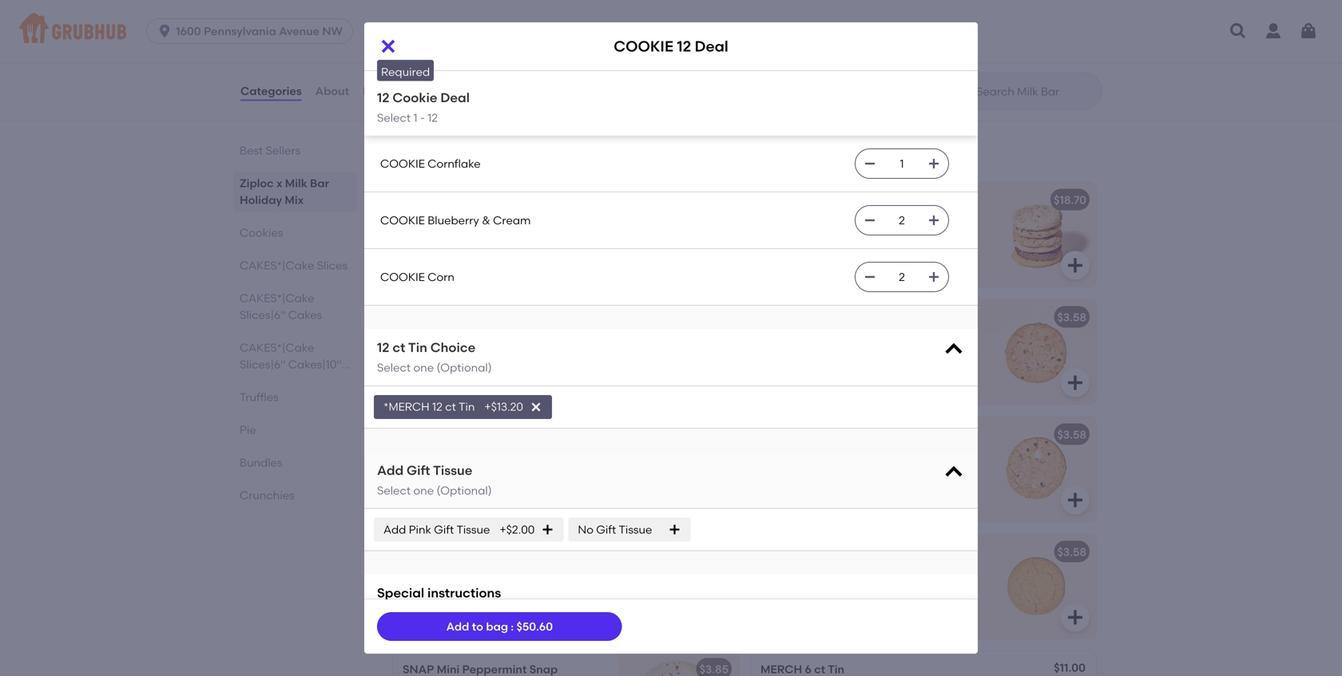 Task type: describe. For each thing, give the bounding box(es) containing it.
cookies inside choose 12 milk bar cookies - all individually wrapped. add a tin to make it a gift!
[[505, 333, 546, 347]]

deal for cookie 6 deal
[[818, 193, 843, 207]]

12 cookie deal select 1 - 12
[[377, 90, 470, 125]]

cookies for cookie 6 deal
[[859, 216, 901, 229]]

deal for cookie 12 deal
[[695, 37, 729, 55]]

slices
[[317, 259, 348, 272]]

your
[[807, 584, 831, 598]]

add gift tissue select one (optional)
[[377, 463, 492, 498]]

individually for 3
[[403, 232, 464, 246]]

choose 6 milk bar cookies - all individually wrapped. add a tin to make it a gift!
[[761, 216, 944, 262]]

avenue
[[279, 24, 320, 38]]

choose 12 milk bar cookies - all individually wrapped. add a tin to make it a gift!
[[403, 333, 586, 379]]

0 vertical spatial cookie cornflake
[[380, 157, 481, 170]]

sugar
[[444, 584, 476, 598]]

cakes*|cake slices|6" cakes|10" cakes truffles
[[240, 341, 342, 404]]

1 vertical spatial cookie confetti
[[403, 428, 496, 442]]

classic
[[912, 451, 949, 464]]

add for tissue
[[377, 463, 404, 479]]

wrapped. for cookie 6 deal
[[824, 232, 876, 246]]

slices|6" for cakes|10"
[[240, 358, 286, 372]]

1 horizontal spatial ziploc
[[428, 19, 462, 33]]

svg image inside main navigation navigation
[[1299, 22, 1319, 41]]

input item quantity number field for cookie blueberry & cream
[[885, 206, 920, 235]]

b'day
[[438, 467, 468, 481]]

:
[[511, 620, 514, 634]]

$3.85
[[700, 663, 729, 677]]

pretzels,
[[872, 366, 916, 379]]

sellers
[[266, 144, 301, 157]]

1600 pennsylvania avenue nw button
[[146, 18, 359, 44]]

ct inside 12 ct tin choice select one (optional)
[[393, 340, 405, 356]]

sink
[[901, 333, 922, 347]]

sugary,
[[477, 451, 516, 464]]

cornbread,
[[878, 584, 938, 598]]

x inside ziploc x milk bar holiday mix
[[276, 177, 282, 190]]

$7.70
[[703, 19, 729, 33]]

cornflakes
[[761, 483, 817, 497]]

morsels.
[[403, 617, 447, 631]]

holiday inside ziploc x milk bar holiday mix
[[240, 193, 282, 207]]

0 vertical spatial &
[[482, 214, 490, 227]]

sweet
[[771, 333, 803, 347]]

select inside 12 ct tin choice select one (optional)
[[377, 361, 411, 375]]

0 horizontal spatial cornflake
[[428, 157, 481, 170]]

bag
[[486, 620, 508, 634]]

about button
[[315, 62, 350, 120]]

the
[[892, 451, 909, 464]]

main navigation navigation
[[0, 0, 1342, 62]]

blueberry
[[542, 601, 594, 614]]

gift for no
[[596, 523, 616, 537]]

3 for choose
[[447, 216, 454, 229]]

1 horizontal spatial gift
[[434, 523, 454, 537]]

add inside choose 6 milk bar cookies - all individually wrapped. add a tin to make it a gift!
[[879, 232, 902, 246]]

wrapped. inside choose 12 milk bar cookies - all individually wrapped. add a tin to make it a gift!
[[466, 350, 518, 363]]

choice
[[431, 340, 476, 356]]

12 inside 12 ct tin choice select one (optional)
[[377, 340, 390, 356]]

3 for cookie
[[451, 193, 457, 207]]

chips,
[[761, 382, 792, 396]]

a muffin top masquerading as a cookie. sugar cookie dough, milk crumbs, and chewy dried blueberry morsels.
[[403, 568, 594, 631]]

cracker
[[761, 366, 802, 379]]

2 vertical spatial to
[[472, 620, 483, 634]]

bar for choose 3 milk bar cookies - all individually wrapped.
[[480, 216, 499, 229]]

with inside a sweet and salty kitchen sink cookie with chocolate chips in a graham cracker base — plus pretzels, potato chips, coffee, oats, and butterscotch.
[[761, 350, 783, 363]]

snap
[[403, 663, 434, 677]]

ct for *merch 12 ct tin
[[445, 401, 456, 414]]

0 vertical spatial corn
[[428, 270, 455, 284]]

milk inside a milk bar favorite. the down-home flavor of your favorite cornbread, captured in a cookie.
[[771, 568, 793, 582]]

one inside 12 ct tin choice select one (optional)
[[414, 361, 434, 375]]

*merch 12 ct tin
[[384, 401, 475, 414]]

as
[[554, 568, 567, 582]]

cookies for cookie 3 deal
[[501, 216, 543, 229]]

—
[[834, 366, 844, 379]]

all for choose 3 milk bar cookies - all individually wrapped.
[[553, 216, 566, 229]]

select for 12
[[377, 111, 411, 125]]

punch
[[470, 467, 505, 481]]

1 horizontal spatial cookie corn
[[761, 546, 836, 559]]

fluffy, chewy, sugary, and buttery, with a b'day punch of vanilla and rainbow sprinkles.
[[403, 451, 585, 497]]

pennsylvania
[[204, 24, 276, 38]]

special instructions
[[377, 586, 501, 601]]

input item quantity number field for cookie cornflake
[[885, 149, 920, 178]]

pink
[[409, 523, 431, 537]]

snap mini peppermint snap image
[[618, 652, 738, 677]]

12 ct tin choice select one (optional)
[[377, 340, 492, 375]]

choose 3 milk bar cookies - all individually wrapped.
[[403, 216, 566, 246]]

a for a milk bar favorite. the down-home flavor of your favorite cornbread, captured in a cookie.
[[761, 568, 769, 582]]

pie
[[240, 424, 256, 437]]

special
[[377, 586, 424, 601]]

cookie 6 deal
[[761, 193, 843, 207]]

cakes*|cake slices
[[240, 259, 348, 272]]

1 vertical spatial corn
[[809, 546, 836, 559]]

6 for merch
[[805, 663, 812, 677]]

1 vertical spatial cookies
[[240, 226, 283, 240]]

home
[[921, 568, 952, 582]]

Search Milk Bar search field
[[975, 84, 1097, 99]]

cookie compost
[[380, 43, 478, 57]]

reviews button
[[362, 62, 408, 120]]

peppermint
[[462, 663, 527, 677]]

individually for 12
[[403, 350, 464, 363]]

$3.58 for a crunchy, chewy riff on the classic chocolate chip, packed with cornflakes and marshmallows.
[[1058, 428, 1087, 442]]

graham
[[898, 350, 941, 363]]

compost
[[428, 43, 478, 57]]

bar for ziploc x milk bar holiday mix
[[310, 177, 329, 190]]

in inside a sweet and salty kitchen sink cookie with chocolate chips in a graham cracker base — plus pretzels, potato chips, coffee, oats, and butterscotch.
[[875, 350, 885, 363]]

lab
[[403, 19, 425, 33]]

nw
[[322, 24, 343, 38]]

fluffy,
[[403, 451, 434, 464]]

all for choose 6 milk bar cookies - all individually wrapped. add a tin to make it a gift!
[[911, 216, 924, 229]]

milk for choose 12 milk bar cookies - all individually wrapped. add a tin to make it a gift!
[[460, 333, 481, 347]]

a inside a milk bar favorite. the down-home flavor of your favorite cornbread, captured in a cookie.
[[826, 601, 834, 614]]

and down buttery,
[[559, 467, 580, 481]]

1 horizontal spatial &
[[506, 546, 515, 559]]

crunchies
[[240, 489, 295, 503]]

a inside a sweet and salty kitchen sink cookie with chocolate chips in a graham cracker base — plus pretzels, potato chips, coffee, oats, and butterscotch.
[[888, 350, 895, 363]]

milk up compost at the left top of page
[[473, 19, 495, 33]]

captured
[[761, 601, 811, 614]]

choose inside choose 12 milk bar cookies - all individually wrapped. add a tin to make it a gift!
[[403, 333, 444, 347]]

$18.70
[[1054, 193, 1087, 207]]

cookie 3 deal image
[[618, 182, 738, 286]]

gift for add
[[407, 463, 430, 479]]

milk for ziploc x milk bar holiday mix
[[285, 177, 307, 190]]

cookie 6 deal image
[[976, 182, 1096, 286]]

0 vertical spatial blueberry
[[428, 214, 479, 227]]

0 vertical spatial cookie confetti
[[380, 100, 472, 114]]

0 vertical spatial holiday
[[520, 19, 562, 33]]

base
[[805, 366, 831, 379]]

1
[[414, 111, 418, 125]]

+$2.00
[[500, 523, 535, 537]]

cookie blueberry & cream image
[[618, 535, 738, 639]]

a inside a muffin top masquerading as a cookie. sugar cookie dough, milk crumbs, and chewy dried blueberry morsels.
[[570, 568, 577, 582]]

cakes*|cake slices|6" cakes
[[240, 292, 322, 322]]

dried
[[511, 601, 540, 614]]

lab ziploc x milk bar holiday mix
[[403, 19, 584, 33]]

categories button
[[240, 62, 303, 120]]

with inside a crunchy, chewy riff on the classic chocolate chip, packed with cornflakes and marshmallows.
[[891, 467, 914, 481]]

to for choose 6 milk bar cookies - all individually wrapped. add a tin to make it a gift!
[[933, 232, 944, 246]]

cookie 12 deal image
[[618, 300, 738, 404]]

in inside a milk bar favorite. the down-home flavor of your favorite cornbread, captured in a cookie.
[[814, 601, 823, 614]]

dough,
[[518, 584, 556, 598]]

svg image inside "1600 pennsylvania avenue nw" 'button'
[[157, 23, 173, 39]]

reviews
[[363, 84, 407, 98]]

1600 pennsylvania avenue nw
[[176, 24, 343, 38]]

1 vertical spatial cream
[[517, 546, 555, 559]]

deal for 12 cookie deal select 1 - 12
[[441, 90, 470, 105]]

0 vertical spatial confetti
[[428, 100, 472, 114]]

make for choose 12 milk bar cookies - all individually wrapped. add a tin to make it a gift!
[[403, 366, 433, 379]]

a milk bar favorite. the down-home flavor of your favorite cornbread, captured in a cookie.
[[761, 568, 952, 614]]

a for a muffin top masquerading as a cookie. sugar cookie dough, milk crumbs, and chewy dried blueberry morsels.
[[403, 568, 411, 582]]

tissue for add
[[433, 463, 473, 479]]

flavor
[[761, 584, 791, 598]]

milk for choose 3 milk bar cookies - all individually wrapped.
[[456, 216, 477, 229]]

buttery,
[[543, 451, 585, 464]]

- for 6
[[903, 216, 908, 229]]

cookie cornflake image
[[976, 417, 1096, 521]]

down-
[[886, 568, 921, 582]]



Task type: locate. For each thing, give the bounding box(es) containing it.
of down "sugary,"
[[508, 467, 518, 481]]

wrapped. down cookie 6 deal on the right of page
[[824, 232, 876, 246]]

add for gift
[[384, 523, 406, 537]]

deal inside 12 cookie deal select 1 - 12
[[441, 90, 470, 105]]

add inside choose 12 milk bar cookies - all individually wrapped. add a tin to make it a gift!
[[521, 350, 544, 363]]

one down choice at bottom
[[414, 361, 434, 375]]

wrapped. inside choose 6 milk bar cookies - all individually wrapped. add a tin to make it a gift!
[[824, 232, 876, 246]]

6 right merch
[[805, 663, 812, 677]]

best sellers
[[240, 144, 301, 157]]

of
[[508, 467, 518, 481], [794, 584, 805, 598]]

slices|6" for cakes
[[240, 308, 286, 322]]

wrapped. inside 'choose 3 milk bar cookies - all individually wrapped.'
[[466, 232, 518, 246]]

bar inside choose 12 milk bar cookies - all individually wrapped. add a tin to make it a gift!
[[484, 333, 503, 347]]

0 vertical spatial of
[[508, 467, 518, 481]]

- for cookie
[[420, 111, 425, 125]]

sprinkles.
[[450, 483, 499, 497]]

0 horizontal spatial cookie
[[479, 584, 515, 598]]

2 vertical spatial 6
[[805, 663, 812, 677]]

cookie confetti up chewy,
[[403, 428, 496, 442]]

blueberry down cookie 3 deal
[[428, 214, 479, 227]]

0 vertical spatial x
[[464, 19, 470, 33]]

truffles
[[240, 391, 279, 404]]

a for a sweet and salty kitchen sink cookie with chocolate chips in a graham cracker base — plus pretzels, potato chips, coffee, oats, and butterscotch.
[[761, 333, 769, 347]]

to inside choose 6 milk bar cookies - all individually wrapped. add a tin to make it a gift!
[[933, 232, 944, 246]]

all inside 'choose 3 milk bar cookies - all individually wrapped.'
[[553, 216, 566, 229]]

one
[[414, 361, 434, 375], [414, 484, 434, 498]]

chewy up the 'chip,'
[[820, 451, 855, 464]]

3 inside 'choose 3 milk bar cookies - all individually wrapped.'
[[447, 216, 454, 229]]

- inside 'choose 3 milk bar cookies - all individually wrapped.'
[[545, 216, 550, 229]]

one down fluffy,
[[414, 484, 434, 498]]

1 vertical spatial cakes*|cake
[[240, 292, 314, 305]]

corn
[[428, 270, 455, 284], [809, 546, 836, 559]]

1 horizontal spatial cakes
[[288, 308, 322, 322]]

favorite
[[834, 584, 875, 598]]

lab ziploc x milk bar holiday mix image
[[618, 8, 738, 112]]

add pink gift tissue
[[384, 523, 490, 537]]

ct right *merch
[[445, 401, 456, 414]]

chocolate inside a sweet and salty kitchen sink cookie with chocolate chips in a graham cracker base — plus pretzels, potato chips, coffee, oats, and butterscotch.
[[786, 350, 841, 363]]

0 horizontal spatial make
[[403, 366, 433, 379]]

1 vertical spatial blueberry
[[451, 546, 503, 559]]

bar for choose 12 milk bar cookies - all individually wrapped. add a tin to make it a gift!
[[484, 333, 503, 347]]

add for bag
[[446, 620, 469, 634]]

cookie cornflake
[[380, 157, 481, 170], [761, 428, 863, 442]]

1 vertical spatial 6
[[805, 216, 812, 229]]

(optional) down choice at bottom
[[437, 361, 492, 375]]

choose inside choose 6 milk bar cookies - all individually wrapped. add a tin to make it a gift!
[[761, 216, 802, 229]]

to inside choose 12 milk bar cookies - all individually wrapped. add a tin to make it a gift!
[[575, 350, 586, 363]]

tissue down 'sprinkles.'
[[457, 523, 490, 537]]

and down the plus
[[865, 382, 886, 396]]

(optional) down the b'day
[[437, 484, 492, 498]]

cookies inside choose 6 milk bar cookies - all individually wrapped. add a tin to make it a gift!
[[859, 216, 901, 229]]

select inside add gift tissue select one (optional)
[[377, 484, 411, 498]]

choose 12 milk bar cookies - all individually wrapped. add a tin to make it a gift! button
[[393, 300, 738, 404]]

cookie corn image
[[976, 535, 1096, 639]]

gift
[[407, 463, 430, 479], [434, 523, 454, 537], [596, 523, 616, 537]]

chocolate up base
[[786, 350, 841, 363]]

cookie. inside a milk bar favorite. the down-home flavor of your favorite cornbread, captured in a cookie.
[[836, 601, 875, 614]]

*merch
[[384, 401, 430, 414]]

corn up favorite. on the bottom right of the page
[[809, 546, 836, 559]]

milk inside choose 12 milk bar cookies - all individually wrapped. add a tin to make it a gift!
[[460, 333, 481, 347]]

0 horizontal spatial mix
[[285, 193, 304, 207]]

in down your
[[814, 601, 823, 614]]

milk
[[558, 584, 581, 598]]

and down the 'chip,'
[[819, 483, 841, 497]]

cakes*|cake inside cakes*|cake slices|6" cakes|10" cakes truffles
[[240, 341, 314, 355]]

(optional) inside add gift tissue select one (optional)
[[437, 484, 492, 498]]

individually inside 'choose 3 milk bar cookies - all individually wrapped.'
[[403, 232, 464, 246]]

cookie confetti down required
[[380, 100, 472, 114]]

cookie. inside a muffin top masquerading as a cookie. sugar cookie dough, milk crumbs, and chewy dried blueberry morsels.
[[403, 584, 441, 598]]

choose
[[403, 216, 444, 229], [761, 216, 802, 229], [403, 333, 444, 347]]

deal up choose 6 milk bar cookies - all individually wrapped. add a tin to make it a gift!
[[818, 193, 843, 207]]

and left salty on the right
[[806, 333, 827, 347]]

in down kitchen
[[875, 350, 885, 363]]

0 vertical spatial cookie blueberry & cream
[[380, 214, 531, 227]]

cookie corn up your
[[761, 546, 836, 559]]

1 vertical spatial input item quantity number field
[[885, 206, 920, 235]]

12 inside choose 12 milk bar cookies - all individually wrapped. add a tin to make it a gift!
[[447, 333, 457, 347]]

select
[[377, 111, 411, 125], [377, 361, 411, 375], [377, 484, 411, 498]]

1 (optional) from the top
[[437, 361, 492, 375]]

slices|6" down cakes*|cake slices
[[240, 308, 286, 322]]

cakes inside cakes*|cake slices|6" cakes
[[288, 308, 322, 322]]

1 horizontal spatial mix
[[565, 19, 584, 33]]

1 input item quantity number field from the top
[[885, 149, 920, 178]]

one inside add gift tissue select one (optional)
[[414, 484, 434, 498]]

choose for cookie 6 deal
[[761, 216, 802, 229]]

favorite.
[[817, 568, 861, 582]]

2 horizontal spatial ct
[[814, 663, 826, 677]]

& up masquerading
[[506, 546, 515, 559]]

select left 1
[[377, 111, 411, 125]]

riff
[[858, 451, 872, 464]]

and
[[806, 333, 827, 347], [865, 382, 886, 396], [519, 451, 540, 464], [559, 467, 580, 481], [819, 483, 841, 497], [449, 601, 471, 614]]

$3.58 for fluffy, chewy, sugary, and buttery, with a b'day punch of vanilla and rainbow sprinkles.
[[700, 428, 729, 442]]

cookie corn up choice at bottom
[[380, 270, 455, 284]]

1 vertical spatial in
[[814, 601, 823, 614]]

confetti up chewy,
[[451, 428, 496, 442]]

1 horizontal spatial cookie.
[[836, 601, 875, 614]]

a for a crunchy, chewy riff on the classic chocolate chip, packed with cornflakes and marshmallows.
[[761, 451, 769, 464]]

all inside choose 6 milk bar cookies - all individually wrapped. add a tin to make it a gift!
[[911, 216, 924, 229]]

gift! for 6
[[814, 248, 835, 262]]

cookie compost image
[[976, 300, 1096, 404]]

cookie inside a sweet and salty kitchen sink cookie with chocolate chips in a graham cracker base — plus pretzels, potato chips, coffee, oats, and butterscotch.
[[924, 333, 960, 347]]

$3.58
[[1058, 311, 1087, 324], [700, 428, 729, 442], [1058, 428, 1087, 442], [700, 546, 729, 559], [1058, 546, 1087, 559]]

3 cakes*|cake from the top
[[240, 341, 314, 355]]

confetti right 1
[[428, 100, 472, 114]]

choose down cookie 3 deal
[[403, 216, 444, 229]]

0 horizontal spatial it
[[436, 366, 443, 379]]

a
[[904, 232, 912, 246], [804, 248, 811, 262], [546, 350, 554, 363], [888, 350, 895, 363], [446, 366, 453, 379], [428, 467, 435, 481], [570, 568, 577, 582], [826, 601, 834, 614]]

ct right merch
[[814, 663, 826, 677]]

milk up flavor
[[771, 568, 793, 582]]

and inside a muffin top masquerading as a cookie. sugar cookie dough, milk crumbs, and chewy dried blueberry morsels.
[[449, 601, 471, 614]]

a inside a sweet and salty kitchen sink cookie with chocolate chips in a graham cracker base — plus pretzels, potato chips, coffee, oats, and butterscotch.
[[761, 333, 769, 347]]

0 horizontal spatial cookie cornflake
[[380, 157, 481, 170]]

milk inside choose 6 milk bar cookies - all individually wrapped. add a tin to make it a gift!
[[814, 216, 835, 229]]

gift! down choice at bottom
[[456, 366, 477, 379]]

gift up the rainbow
[[407, 463, 430, 479]]

2 (optional) from the top
[[437, 484, 492, 498]]

0 horizontal spatial x
[[276, 177, 282, 190]]

bar inside choose 6 milk bar cookies - all individually wrapped. add a tin to make it a gift!
[[838, 216, 857, 229]]

tin inside choose 12 milk bar cookies - all individually wrapped. add a tin to make it a gift!
[[556, 350, 572, 363]]

cookie blueberry & cream up top
[[403, 546, 555, 559]]

milk
[[473, 19, 495, 33], [285, 177, 307, 190], [456, 216, 477, 229], [814, 216, 835, 229], [460, 333, 481, 347], [771, 568, 793, 582]]

- inside choose 6 milk bar cookies - all individually wrapped. add a tin to make it a gift!
[[903, 216, 908, 229]]

rainbow
[[403, 483, 447, 497]]

a up flavor
[[761, 568, 769, 582]]

chewy inside a muffin top masquerading as a cookie. sugar cookie dough, milk crumbs, and chewy dried blueberry morsels.
[[474, 601, 509, 614]]

- for 3
[[545, 216, 550, 229]]

2 cakes*|cake from the top
[[240, 292, 314, 305]]

0 vertical spatial cookies
[[390, 145, 458, 165]]

tin inside 12 ct tin choice select one (optional)
[[408, 340, 427, 356]]

of inside fluffy, chewy, sugary, and buttery, with a b'day punch of vanilla and rainbow sprinkles.
[[508, 467, 518, 481]]

cookie down masquerading
[[479, 584, 515, 598]]

gift right no
[[596, 523, 616, 537]]

1 vertical spatial cornflake
[[809, 428, 863, 442]]

it inside choose 12 milk bar cookies - all individually wrapped. add a tin to make it a gift!
[[436, 366, 443, 379]]

2 vertical spatial select
[[377, 484, 411, 498]]

gift! down cookie 6 deal on the right of page
[[814, 248, 835, 262]]

3 down cookie 3 deal
[[447, 216, 454, 229]]

tissue inside add gift tissue select one (optional)
[[433, 463, 473, 479]]

$50.60
[[517, 620, 553, 634]]

tissue right no
[[619, 523, 652, 537]]

it for 12
[[436, 366, 443, 379]]

6 for cookie
[[809, 193, 815, 207]]

a inside a crunchy, chewy riff on the classic chocolate chip, packed with cornflakes and marshmallows.
[[761, 451, 769, 464]]

cookie confetti
[[380, 100, 472, 114], [403, 428, 496, 442]]

cakes*|cake down cakes*|cake slices|6" cakes
[[240, 341, 314, 355]]

make down cookie 6 deal on the right of page
[[761, 248, 791, 262]]

- inside 12 cookie deal select 1 - 12
[[420, 111, 425, 125]]

1600
[[176, 24, 201, 38]]

wrapped.
[[466, 232, 518, 246], [824, 232, 876, 246], [466, 350, 518, 363]]

merch
[[761, 663, 802, 677]]

cookie. down favorite
[[836, 601, 875, 614]]

1 vertical spatial cookie cornflake
[[761, 428, 863, 442]]

mix inside ziploc x milk bar holiday mix
[[285, 193, 304, 207]]

slices|6" up truffles
[[240, 358, 286, 372]]

deal down $7.70
[[695, 37, 729, 55]]

individually inside choose 12 milk bar cookies - all individually wrapped. add a tin to make it a gift!
[[403, 350, 464, 363]]

6 for choose
[[805, 216, 812, 229]]

cakes*|cake for cakes*|cake slices|6" cakes
[[240, 292, 314, 305]]

choose up *merch 12 ct tin
[[403, 333, 444, 347]]

chewy inside a crunchy, chewy riff on the classic chocolate chip, packed with cornflakes and marshmallows.
[[820, 451, 855, 464]]

bar inside 'choose 3 milk bar cookies - all individually wrapped.'
[[480, 216, 499, 229]]

cakes*|cake for cakes*|cake slices
[[240, 259, 314, 272]]

1 one from the top
[[414, 361, 434, 375]]

milk up *merch 12 ct tin
[[460, 333, 481, 347]]

6 down cookie 6 deal on the right of page
[[805, 216, 812, 229]]

chips
[[844, 350, 873, 363]]

a inside a milk bar favorite. the down-home flavor of your favorite cornbread, captured in a cookie.
[[761, 568, 769, 582]]

$11.00
[[1054, 662, 1086, 675]]

1 vertical spatial make
[[403, 366, 433, 379]]

0 vertical spatial (optional)
[[437, 361, 492, 375]]

cakes*|cake up cakes*|cake slices|6" cakes
[[240, 259, 314, 272]]

milk down cookie 6 deal on the right of page
[[814, 216, 835, 229]]

with inside fluffy, chewy, sugary, and buttery, with a b'day punch of vanilla and rainbow sprinkles.
[[403, 467, 425, 481]]

0 vertical spatial cookie corn
[[380, 270, 455, 284]]

0 vertical spatial cookie
[[924, 333, 960, 347]]

cakes|10"
[[288, 358, 342, 372]]

cornflake up cookie 3 deal
[[428, 157, 481, 170]]

chip,
[[818, 467, 845, 481]]

& down cookie 3 deal
[[482, 214, 490, 227]]

0 vertical spatial cakes*|cake
[[240, 259, 314, 272]]

chewy up bag
[[474, 601, 509, 614]]

0 vertical spatial ct
[[393, 340, 405, 356]]

0 horizontal spatial ct
[[393, 340, 405, 356]]

3 select from the top
[[377, 484, 411, 498]]

select for add
[[377, 484, 411, 498]]

a left the sweet
[[761, 333, 769, 347]]

gift! inside choose 12 milk bar cookies - all individually wrapped. add a tin to make it a gift!
[[456, 366, 477, 379]]

cookie up graham on the right of page
[[924, 333, 960, 347]]

and down sugar
[[449, 601, 471, 614]]

bar inside a milk bar favorite. the down-home flavor of your favorite cornbread, captured in a cookie.
[[795, 568, 814, 582]]

best
[[240, 144, 263, 157]]

instructions
[[427, 586, 501, 601]]

to
[[933, 232, 944, 246], [575, 350, 586, 363], [472, 620, 483, 634]]

all
[[553, 216, 566, 229], [911, 216, 924, 229], [557, 333, 569, 347]]

slices|6"
[[240, 308, 286, 322], [240, 358, 286, 372]]

bar inside ziploc x milk bar holiday mix
[[310, 177, 329, 190]]

it down choice at bottom
[[436, 366, 443, 379]]

and inside a crunchy, chewy riff on the classic chocolate chip, packed with cornflakes and marshmallows.
[[819, 483, 841, 497]]

0 vertical spatial make
[[761, 248, 791, 262]]

2 input item quantity number field from the top
[[885, 206, 920, 235]]

cakes*|cake inside cakes*|cake slices|6" cakes
[[240, 292, 314, 305]]

on
[[875, 451, 889, 464]]

individually down cookie 3 deal
[[403, 232, 464, 246]]

no
[[578, 523, 594, 537]]

choose for cookie 3 deal
[[403, 216, 444, 229]]

a left crunchy,
[[761, 451, 769, 464]]

0 vertical spatial slices|6"
[[240, 308, 286, 322]]

0 vertical spatial to
[[933, 232, 944, 246]]

cookie
[[614, 37, 674, 55], [380, 43, 425, 57], [380, 100, 425, 114], [380, 157, 425, 170], [403, 193, 448, 207], [761, 193, 806, 207], [380, 214, 425, 227], [380, 270, 425, 284], [403, 428, 448, 442], [761, 428, 806, 442], [403, 546, 448, 559], [761, 546, 806, 559]]

1 horizontal spatial chewy
[[820, 451, 855, 464]]

cookie inside a muffin top masquerading as a cookie. sugar cookie dough, milk crumbs, and chewy dried blueberry morsels.
[[479, 584, 515, 598]]

2 one from the top
[[414, 484, 434, 498]]

a inside a muffin top masquerading as a cookie. sugar cookie dough, milk crumbs, and chewy dried blueberry morsels.
[[403, 568, 411, 582]]

crunchy,
[[771, 451, 818, 464]]

make inside choose 6 milk bar cookies - all individually wrapped. add a tin to make it a gift!
[[761, 248, 791, 262]]

6
[[809, 193, 815, 207], [805, 216, 812, 229], [805, 663, 812, 677]]

1 vertical spatial gift!
[[456, 366, 477, 379]]

1 vertical spatial it
[[436, 366, 443, 379]]

0 horizontal spatial ziploc
[[240, 177, 274, 190]]

1 horizontal spatial x
[[464, 19, 470, 33]]

a up special
[[403, 568, 411, 582]]

ct for merch 6 ct tin
[[814, 663, 826, 677]]

cakes up cakes|10"
[[288, 308, 322, 322]]

1 vertical spatial mix
[[285, 193, 304, 207]]

slices|6" inside cakes*|cake slices|6" cakes|10" cakes truffles
[[240, 358, 286, 372]]

to for choose 12 milk bar cookies - all individually wrapped. add a tin to make it a gift!
[[575, 350, 586, 363]]

- inside choose 12 milk bar cookies - all individually wrapped. add a tin to make it a gift!
[[549, 333, 554, 347]]

1 horizontal spatial of
[[794, 584, 805, 598]]

cakes inside cakes*|cake slices|6" cakes|10" cakes truffles
[[240, 375, 274, 388]]

cookie
[[924, 333, 960, 347], [479, 584, 515, 598]]

and up the vanilla
[[519, 451, 540, 464]]

cookies
[[501, 216, 543, 229], [859, 216, 901, 229], [505, 333, 546, 347]]

of left your
[[794, 584, 805, 598]]

0 horizontal spatial &
[[482, 214, 490, 227]]

$3.58 for a milk bar favorite. the down-home flavor of your favorite cornbread, captured in a cookie.
[[1058, 546, 1087, 559]]

0 horizontal spatial chewy
[[474, 601, 509, 614]]

milk inside ziploc x milk bar holiday mix
[[285, 177, 307, 190]]

it for 6
[[794, 248, 801, 262]]

coffee,
[[795, 382, 832, 396]]

a
[[761, 333, 769, 347], [761, 451, 769, 464], [403, 568, 411, 582], [761, 568, 769, 582]]

x down sellers
[[276, 177, 282, 190]]

make inside choose 12 milk bar cookies - all individually wrapped. add a tin to make it a gift!
[[403, 366, 433, 379]]

tissue for no
[[619, 523, 652, 537]]

1 horizontal spatial corn
[[809, 546, 836, 559]]

1 vertical spatial cookie
[[479, 584, 515, 598]]

1 vertical spatial ziploc
[[240, 177, 274, 190]]

corn down 'choose 3 milk bar cookies - all individually wrapped.'
[[428, 270, 455, 284]]

milk down cookie 3 deal
[[456, 216, 477, 229]]

cornflake
[[428, 157, 481, 170], [809, 428, 863, 442]]

1 vertical spatial cookie blueberry & cream
[[403, 546, 555, 559]]

0 vertical spatial mix
[[565, 19, 584, 33]]

$3.58 for a sweet and salty kitchen sink cookie with chocolate chips in a graham cracker base — plus pretzels, potato chips, coffee, oats, and butterscotch.
[[1058, 311, 1087, 324]]

0 vertical spatial chocolate
[[786, 350, 841, 363]]

gift! for 12
[[456, 366, 477, 379]]

1 horizontal spatial cookie cornflake
[[761, 428, 863, 442]]

required
[[381, 65, 430, 79]]

with down the
[[891, 467, 914, 481]]

6 inside choose 6 milk bar cookies - all individually wrapped. add a tin to make it a gift!
[[805, 216, 812, 229]]

ziploc down best at left top
[[240, 177, 274, 190]]

of inside a milk bar favorite. the down-home flavor of your favorite cornbread, captured in a cookie.
[[794, 584, 805, 598]]

1 vertical spatial &
[[506, 546, 515, 559]]

a crunchy, chewy riff on the classic chocolate chip, packed with cornflakes and marshmallows.
[[761, 451, 949, 497]]

3 input item quantity number field from the top
[[885, 263, 920, 292]]

0 vertical spatial gift!
[[814, 248, 835, 262]]

1 horizontal spatial to
[[575, 350, 586, 363]]

ziploc x milk bar holiday mix
[[240, 177, 329, 207]]

about
[[315, 84, 349, 98]]

1 vertical spatial chocolate
[[761, 467, 816, 481]]

1 vertical spatial cookie corn
[[761, 546, 836, 559]]

+$13.20
[[485, 401, 523, 414]]

deal up 'choose 3 milk bar cookies - all individually wrapped.'
[[460, 193, 485, 207]]

0 vertical spatial chewy
[[820, 451, 855, 464]]

wrapped. for cookie 3 deal
[[466, 232, 518, 246]]

milk for choose 6 milk bar cookies - all individually wrapped. add a tin to make it a gift!
[[814, 216, 835, 229]]

cookie. up crumbs,
[[403, 584, 441, 598]]

wrapped. up +$13.20
[[466, 350, 518, 363]]

1 vertical spatial 3
[[447, 216, 454, 229]]

1 horizontal spatial cookies
[[390, 145, 458, 165]]

2 horizontal spatial to
[[933, 232, 944, 246]]

all inside choose 12 milk bar cookies - all individually wrapped. add a tin to make it a gift!
[[557, 333, 569, 347]]

0 horizontal spatial cookie corn
[[380, 270, 455, 284]]

0 vertical spatial cream
[[493, 214, 531, 227]]

input item quantity number field for cookie corn
[[885, 263, 920, 292]]

individually for 6
[[761, 232, 822, 246]]

cookies up cakes*|cake slices
[[240, 226, 283, 240]]

1 horizontal spatial make
[[761, 248, 791, 262]]

gift!
[[814, 248, 835, 262], [456, 366, 477, 379]]

0 vertical spatial cakes
[[288, 308, 322, 322]]

gift right pink
[[434, 523, 454, 537]]

cookies down 1
[[390, 145, 458, 165]]

make for choose 6 milk bar cookies - all individually wrapped. add a tin to make it a gift!
[[761, 248, 791, 262]]

it inside choose 6 milk bar cookies - all individually wrapped. add a tin to make it a gift!
[[794, 248, 801, 262]]

ziploc inside ziploc x milk bar holiday mix
[[240, 177, 274, 190]]

3 up 'choose 3 milk bar cookies - all individually wrapped.'
[[451, 193, 457, 207]]

1 vertical spatial chewy
[[474, 601, 509, 614]]

$3.58 for a muffin top masquerading as a cookie. sugar cookie dough, milk crumbs, and chewy dried blueberry morsels.
[[700, 546, 729, 559]]

select down fluffy,
[[377, 484, 411, 498]]

1 horizontal spatial in
[[875, 350, 885, 363]]

chocolate inside a crunchy, chewy riff on the classic chocolate chip, packed with cornflakes and marshmallows.
[[761, 467, 816, 481]]

ziploc up compost at the left top of page
[[428, 19, 462, 33]]

2 vertical spatial ct
[[814, 663, 826, 677]]

marshmallows.
[[844, 483, 925, 497]]

1 select from the top
[[377, 111, 411, 125]]

svg image
[[1299, 22, 1319, 41], [864, 157, 877, 170], [864, 214, 877, 227], [928, 214, 941, 227], [1066, 256, 1085, 275], [928, 271, 941, 284], [943, 339, 965, 361], [708, 373, 727, 393], [943, 462, 965, 484], [541, 524, 554, 537], [1066, 608, 1085, 628]]

0 vertical spatial ziploc
[[428, 19, 462, 33]]

1 vertical spatial to
[[575, 350, 586, 363]]

tissue up 'sprinkles.'
[[433, 463, 473, 479]]

deal for cookie 3 deal
[[460, 193, 485, 207]]

choose down cookie 6 deal on the right of page
[[761, 216, 802, 229]]

add inside add gift tissue select one (optional)
[[377, 463, 404, 479]]

cakes*|cake
[[240, 259, 314, 272], [240, 292, 314, 305], [240, 341, 314, 355]]

deal right cookie
[[441, 90, 470, 105]]

1 cakes*|cake from the top
[[240, 259, 314, 272]]

oats,
[[835, 382, 862, 396]]

individually inside choose 6 milk bar cookies - all individually wrapped. add a tin to make it a gift!
[[761, 232, 822, 246]]

1 vertical spatial holiday
[[240, 193, 282, 207]]

$9.35
[[700, 193, 729, 207]]

2 vertical spatial input item quantity number field
[[885, 263, 920, 292]]

2 select from the top
[[377, 361, 411, 375]]

1 horizontal spatial holiday
[[520, 19, 562, 33]]

cakes*|cake down cakes*|cake slices
[[240, 292, 314, 305]]

chocolate up cornflakes
[[761, 467, 816, 481]]

chewy,
[[437, 451, 474, 464]]

blueberry up top
[[451, 546, 503, 559]]

2 slices|6" from the top
[[240, 358, 286, 372]]

gift! inside choose 6 milk bar cookies - all individually wrapped. add a tin to make it a gift!
[[814, 248, 835, 262]]

it down cookie 6 deal on the right of page
[[794, 248, 801, 262]]

potato
[[919, 366, 956, 379]]

slices|6" inside cakes*|cake slices|6" cakes
[[240, 308, 286, 322]]

cookie confetti image
[[618, 417, 738, 521]]

- for 12
[[549, 333, 554, 347]]

6 up choose 6 milk bar cookies - all individually wrapped. add a tin to make it a gift!
[[809, 193, 815, 207]]

no gift tissue
[[578, 523, 652, 537]]

1 horizontal spatial cornflake
[[809, 428, 863, 442]]

2 horizontal spatial with
[[891, 467, 914, 481]]

1 horizontal spatial with
[[761, 350, 783, 363]]

0 horizontal spatial of
[[508, 467, 518, 481]]

1 horizontal spatial cookie
[[924, 333, 960, 347]]

individually up *merch 12 ct tin
[[403, 350, 464, 363]]

gift inside add gift tissue select one (optional)
[[407, 463, 430, 479]]

categories
[[241, 84, 302, 98]]

make
[[761, 248, 791, 262], [403, 366, 433, 379]]

deal
[[695, 37, 729, 55], [441, 90, 470, 105], [460, 193, 485, 207], [818, 193, 843, 207]]

with up the cracker
[[761, 350, 783, 363]]

cookie cornflake up cookie 3 deal
[[380, 157, 481, 170]]

1 vertical spatial slices|6"
[[240, 358, 286, 372]]

top
[[451, 568, 469, 582]]

0 horizontal spatial gift!
[[456, 366, 477, 379]]

1 vertical spatial confetti
[[451, 428, 496, 442]]

(optional) inside 12 ct tin choice select one (optional)
[[437, 361, 492, 375]]

make up *merch 12 ct tin
[[403, 366, 433, 379]]

a inside fluffy, chewy, sugary, and buttery, with a b'day punch of vanilla and rainbow sprinkles.
[[428, 467, 435, 481]]

cookie cornflake up crunchy,
[[761, 428, 863, 442]]

1 horizontal spatial ct
[[445, 401, 456, 414]]

milk inside 'choose 3 milk bar cookies - all individually wrapped.'
[[456, 216, 477, 229]]

Input item quantity number field
[[885, 149, 920, 178], [885, 206, 920, 235], [885, 263, 920, 292]]

milk down sellers
[[285, 177, 307, 190]]

ct left choice at bottom
[[393, 340, 405, 356]]

choose inside 'choose 3 milk bar cookies - all individually wrapped.'
[[403, 216, 444, 229]]

plus
[[847, 366, 869, 379]]

cookies inside 'choose 3 milk bar cookies - all individually wrapped.'
[[501, 216, 543, 229]]

1 slices|6" from the top
[[240, 308, 286, 322]]

cornflake up riff
[[809, 428, 863, 442]]

bar for choose 6 milk bar cookies - all individually wrapped. add a tin to make it a gift!
[[838, 216, 857, 229]]

0 vertical spatial cornflake
[[428, 157, 481, 170]]

0 horizontal spatial to
[[472, 620, 483, 634]]

1 vertical spatial (optional)
[[437, 484, 492, 498]]

cookie corn
[[380, 270, 455, 284], [761, 546, 836, 559]]

x up compost at the left top of page
[[464, 19, 470, 33]]

0 vertical spatial 6
[[809, 193, 815, 207]]

merch 6 ct tin
[[761, 663, 845, 677]]

individually
[[403, 232, 464, 246], [761, 232, 822, 246], [403, 350, 464, 363]]

holiday
[[520, 19, 562, 33], [240, 193, 282, 207]]

cookie 3 deal
[[403, 193, 485, 207]]

confetti
[[428, 100, 472, 114], [451, 428, 496, 442]]

1 horizontal spatial it
[[794, 248, 801, 262]]

0 horizontal spatial holiday
[[240, 193, 282, 207]]

salty
[[830, 333, 856, 347]]

0 horizontal spatial cookies
[[240, 226, 283, 240]]

0 vertical spatial input item quantity number field
[[885, 149, 920, 178]]

with down fluffy,
[[403, 467, 425, 481]]

tin inside choose 6 milk bar cookies - all individually wrapped. add a tin to make it a gift!
[[914, 232, 930, 246]]

all for choose 12 milk bar cookies - all individually wrapped. add a tin to make it a gift!
[[557, 333, 569, 347]]

select inside 12 cookie deal select 1 - 12
[[377, 111, 411, 125]]

select up *merch
[[377, 361, 411, 375]]

svg image
[[1229, 22, 1248, 41], [157, 23, 173, 39], [379, 37, 398, 56], [928, 157, 941, 170], [864, 271, 877, 284], [1066, 373, 1085, 393], [530, 401, 543, 414], [708, 491, 727, 510], [1066, 491, 1085, 510], [668, 524, 681, 537]]

mini
[[437, 663, 460, 677]]

1 vertical spatial select
[[377, 361, 411, 375]]

cakes up truffles
[[240, 375, 274, 388]]

cookie blueberry & cream down cookie 3 deal
[[380, 214, 531, 227]]



Task type: vqa. For each thing, say whether or not it's contained in the screenshot.
"Morsels."
yes



